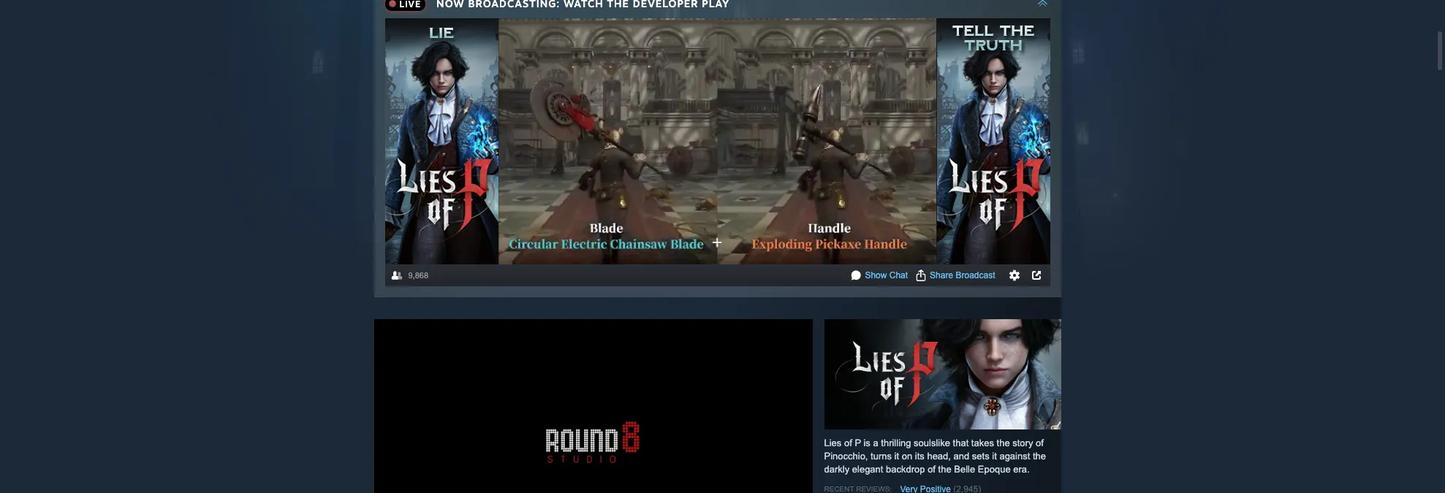 Task type: locate. For each thing, give the bounding box(es) containing it.
lies of p is a thrilling soulslike that takes the story of pinocchio, turns it on its head, and sets it against the darkly elegant backdrop of the belle epoque era.
[[824, 438, 1046, 475]]

show chat
[[865, 270, 908, 281]]

sets
[[972, 451, 990, 462]]

reviews:
[[856, 485, 892, 493]]

of right the story
[[1036, 438, 1044, 449]]

it
[[895, 451, 899, 462], [992, 451, 997, 462]]

the up against
[[997, 438, 1010, 449]]

0 horizontal spatial it
[[895, 451, 899, 462]]

era.
[[1013, 464, 1030, 475]]

turns
[[871, 451, 892, 462]]

2 horizontal spatial of
[[1036, 438, 1044, 449]]

1 vertical spatial the
[[1033, 451, 1046, 462]]

1 horizontal spatial it
[[992, 451, 997, 462]]

and
[[954, 451, 970, 462]]

1 horizontal spatial of
[[928, 464, 936, 475]]

the down the story
[[1033, 451, 1046, 462]]

the
[[997, 438, 1010, 449], [1033, 451, 1046, 462], [938, 464, 952, 475]]

it up epoque
[[992, 451, 997, 462]]

share broadcast link
[[930, 270, 995, 281]]

it left on
[[895, 451, 899, 462]]

show chat link
[[865, 270, 908, 281]]

share
[[930, 270, 953, 281]]

show
[[865, 270, 887, 281]]

backdrop
[[886, 464, 925, 475]]

1 it from the left
[[895, 451, 899, 462]]

of left p
[[844, 438, 852, 449]]

share broadcast
[[930, 270, 995, 281]]

its
[[915, 451, 925, 462]]

of
[[844, 438, 852, 449], [1036, 438, 1044, 449], [928, 464, 936, 475]]

against
[[1000, 451, 1030, 462]]

thrilling
[[881, 438, 911, 449]]

recent
[[824, 485, 854, 493]]

1 horizontal spatial the
[[997, 438, 1010, 449]]

0 horizontal spatial the
[[938, 464, 952, 475]]

the down head,
[[938, 464, 952, 475]]

of down head,
[[928, 464, 936, 475]]



Task type: describe. For each thing, give the bounding box(es) containing it.
chat
[[890, 270, 908, 281]]

2 horizontal spatial the
[[1033, 451, 1046, 462]]

2 it from the left
[[992, 451, 997, 462]]

0 horizontal spatial of
[[844, 438, 852, 449]]

p
[[855, 438, 861, 449]]

0 vertical spatial the
[[997, 438, 1010, 449]]

on
[[902, 451, 913, 462]]

is
[[864, 438, 871, 449]]

epoque
[[978, 464, 1011, 475]]

soulslike
[[914, 438, 950, 449]]

belle
[[954, 464, 975, 475]]

2 vertical spatial the
[[938, 464, 952, 475]]

that
[[953, 438, 969, 449]]

takes
[[971, 438, 994, 449]]

darkly
[[824, 464, 850, 475]]

elegant
[[852, 464, 883, 475]]

a
[[873, 438, 879, 449]]

story
[[1013, 438, 1033, 449]]

recent reviews:
[[824, 485, 892, 493]]

head,
[[927, 451, 951, 462]]

pinocchio,
[[824, 451, 868, 462]]

broadcast
[[956, 270, 995, 281]]

lies
[[824, 438, 842, 449]]



Task type: vqa. For each thing, say whether or not it's contained in the screenshot.
search field
no



